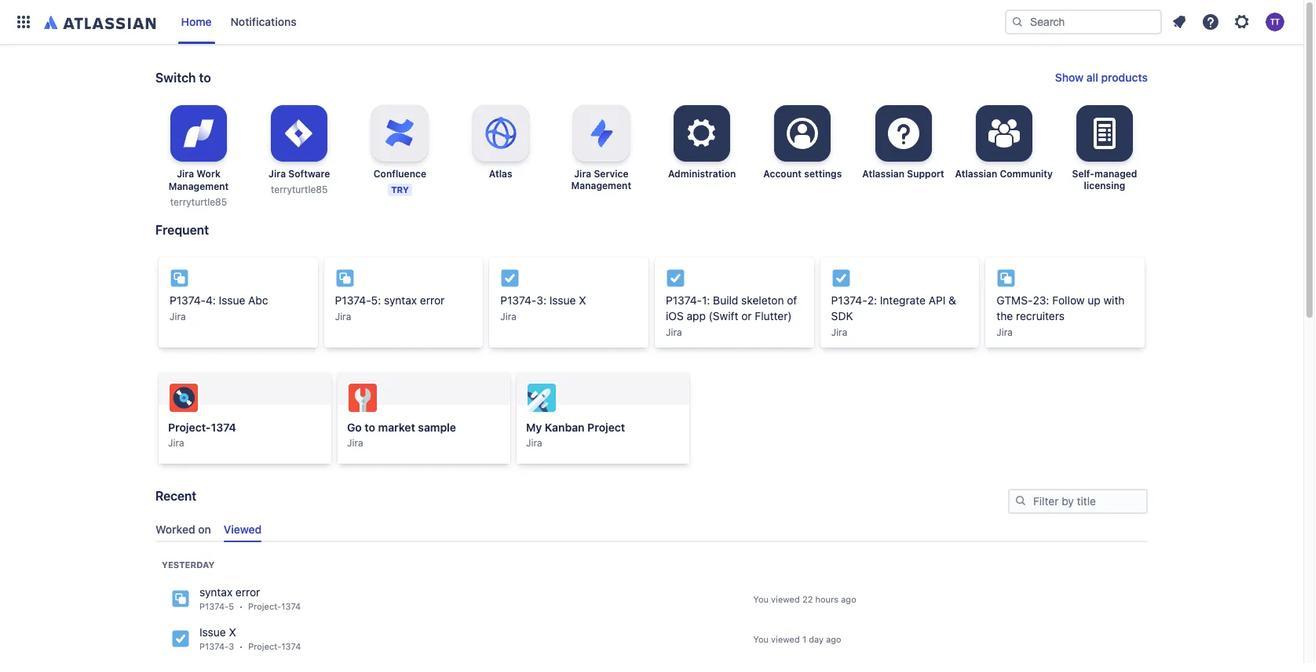 Task type: locate. For each thing, give the bounding box(es) containing it.
p1374- inside "p1374-2: integrate api & sdk"
[[832, 294, 868, 307]]

ago
[[842, 595, 857, 605], [827, 635, 842, 645]]

1 horizontal spatial x
[[579, 294, 587, 307]]

error
[[420, 294, 445, 307], [236, 586, 260, 599]]

1374 inside issue x p1374-3 • project-1374
[[282, 642, 301, 652]]

follow
[[1053, 294, 1085, 307]]

0 horizontal spatial terryturtle85
[[170, 196, 227, 208]]

jira down the 'ios'
[[666, 327, 682, 339]]

1 you from the top
[[754, 595, 769, 605]]

self-managed licensing
[[1073, 168, 1138, 192]]

• right 3
[[239, 642, 243, 652]]

0 vertical spatial •
[[239, 602, 243, 612]]

jira image for issue
[[171, 630, 190, 649]]

p1374- for 2:
[[832, 294, 868, 307]]

jira image
[[171, 590, 190, 609], [171, 630, 190, 649]]

gtms-
[[997, 294, 1034, 307]]

to right switch
[[199, 71, 211, 85]]

of
[[787, 294, 798, 307]]

atlassian inside button
[[956, 168, 998, 180]]

atlassian inside "button"
[[863, 168, 905, 180]]

1 viewed from the top
[[772, 595, 800, 605]]

2 you from the top
[[754, 635, 769, 645]]

management for service
[[572, 180, 632, 192]]

0 horizontal spatial to
[[199, 71, 211, 85]]

account
[[764, 168, 802, 180]]

1 jira image from the top
[[171, 590, 190, 609]]

1 • from the top
[[239, 602, 243, 612]]

&
[[949, 294, 957, 307]]

viewed left 22
[[772, 595, 800, 605]]

1 horizontal spatial terryturtle85
[[271, 184, 328, 196]]

viewed
[[772, 595, 800, 605], [772, 635, 800, 645]]

viewed for error
[[772, 595, 800, 605]]

1374 inside "syntax error p1374-5 • project-1374"
[[281, 602, 301, 612]]

5
[[229, 602, 234, 612]]

1 vertical spatial error
[[236, 586, 260, 599]]

tab list
[[149, 517, 1155, 543]]

atlassian for atlassian support
[[863, 168, 905, 180]]

issue right 3:
[[550, 294, 576, 307]]

jira inside "my kanban project jira"
[[526, 438, 543, 449]]

2 • from the top
[[239, 642, 243, 652]]

p1374-4: issue abc
[[170, 294, 268, 307]]

project- up recent on the bottom left of the page
[[168, 421, 211, 434]]

0 vertical spatial x
[[579, 294, 587, 307]]

5:
[[371, 294, 381, 307]]

0 vertical spatial jira image
[[171, 590, 190, 609]]

atlassian image
[[44, 13, 156, 31], [44, 13, 156, 31]]

sdk
[[832, 310, 854, 323]]

switch
[[156, 71, 196, 85]]

1 vertical spatial ago
[[827, 635, 842, 645]]

0 vertical spatial project-
[[168, 421, 211, 434]]

project- inside "syntax error p1374-5 • project-1374"
[[248, 602, 281, 612]]

all
[[1087, 71, 1099, 84]]

atlassian left the support
[[863, 168, 905, 180]]

project- inside issue x p1374-3 • project-1374
[[248, 642, 282, 652]]

1 vertical spatial jira image
[[171, 630, 190, 649]]

p1374- inside "syntax error p1374-5 • project-1374"
[[200, 602, 229, 612]]

jira down my
[[526, 438, 543, 449]]

error up issue x p1374-3 • project-1374
[[236, 586, 260, 599]]

banner
[[0, 0, 1304, 44]]

1 vertical spatial 1374
[[281, 602, 301, 612]]

issue for 4:
[[219, 294, 245, 307]]

issue right 4:
[[219, 294, 245, 307]]

0 vertical spatial viewed
[[772, 595, 800, 605]]

x right 3:
[[579, 294, 587, 307]]

0 vertical spatial 1374
[[211, 421, 236, 434]]

terryturtle85 down 'work'
[[170, 196, 227, 208]]

recruiters
[[1017, 310, 1065, 323]]

jira inside "jira service management"
[[574, 168, 592, 180]]

project- right 5
[[248, 602, 281, 612]]

1374
[[211, 421, 236, 434], [281, 602, 301, 612], [282, 642, 301, 652]]

to
[[199, 71, 211, 85], [365, 421, 376, 434]]

skeleton
[[742, 294, 785, 307]]

1
[[803, 635, 807, 645]]

2 atlassian from the left
[[956, 168, 998, 180]]

work
[[197, 168, 221, 180]]

api
[[929, 294, 946, 307]]

jira service management
[[572, 168, 632, 192]]

atlassian left community
[[956, 168, 998, 180]]

service
[[594, 168, 629, 180]]

1 vertical spatial syntax
[[200, 586, 233, 599]]

• inside issue x p1374-3 • project-1374
[[239, 642, 243, 652]]

1 vertical spatial terryturtle85
[[170, 196, 227, 208]]

to inside go to market sample jira
[[365, 421, 376, 434]]

2 viewed from the top
[[772, 635, 800, 645]]

jira inside jira work management terryturtle85
[[177, 168, 194, 180]]

jira left software
[[269, 168, 286, 180]]

project- right 3
[[248, 642, 282, 652]]

you left 22
[[754, 595, 769, 605]]

1 vertical spatial you
[[754, 635, 769, 645]]

p1374-
[[170, 294, 206, 307], [335, 294, 371, 307], [501, 294, 537, 307], [666, 294, 702, 307], [832, 294, 868, 307], [200, 602, 229, 612], [200, 642, 229, 652]]

p1374- for 4:
[[170, 294, 206, 307]]

jira image down yesterday
[[171, 590, 190, 609]]

jira up recent on the bottom left of the page
[[168, 438, 184, 449]]

jira down go
[[347, 438, 363, 449]]

syntax up 5
[[200, 586, 233, 599]]

0 vertical spatial syntax
[[384, 294, 417, 307]]

2 vertical spatial project-
[[248, 642, 282, 652]]

to for switch
[[199, 71, 211, 85]]

home
[[181, 15, 212, 28]]

jira work management terryturtle85
[[169, 168, 229, 208]]

0 horizontal spatial syntax
[[200, 586, 233, 599]]

23:
[[1034, 294, 1050, 307]]

confluence
[[374, 168, 427, 180]]

you viewed 1 day ago
[[754, 635, 842, 645]]

1 horizontal spatial error
[[420, 294, 445, 307]]

ago right day
[[827, 635, 842, 645]]

search image
[[1012, 16, 1025, 28]]

jira service management link
[[552, 105, 651, 209]]

x
[[579, 294, 587, 307], [229, 626, 236, 639]]

terryturtle85
[[271, 184, 328, 196], [170, 196, 227, 208]]

2:
[[868, 294, 878, 307]]

1 horizontal spatial atlassian
[[956, 168, 998, 180]]

viewed for x
[[772, 635, 800, 645]]

jira
[[177, 168, 194, 180], [269, 168, 286, 180], [574, 168, 592, 180], [170, 311, 186, 323], [335, 311, 351, 323], [501, 311, 517, 323], [666, 327, 682, 339], [832, 327, 848, 339], [997, 327, 1014, 339], [168, 438, 184, 449], [347, 438, 363, 449], [526, 438, 543, 449]]

Filter by title field
[[1010, 491, 1147, 513]]

jira down the
[[997, 327, 1014, 339]]

2 vertical spatial 1374
[[282, 642, 301, 652]]

syntax right 5:
[[384, 294, 417, 307]]

issue down "syntax error p1374-5 • project-1374" on the left of page
[[200, 626, 226, 639]]

0 vertical spatial ago
[[842, 595, 857, 605]]

yesterday
[[162, 560, 215, 570]]

0 vertical spatial error
[[420, 294, 445, 307]]

• right 5
[[239, 602, 243, 612]]

issue inside issue x p1374-3 • project-1374
[[200, 626, 226, 639]]

atlassian community link
[[955, 105, 1054, 209]]

to right go
[[365, 421, 376, 434]]

1 atlassian from the left
[[863, 168, 905, 180]]

jira inside project-1374 jira
[[168, 438, 184, 449]]

p1374-2: integrate api & sdk link
[[832, 269, 969, 324]]

licensing
[[1085, 180, 1126, 192]]

terryturtle85 down software
[[271, 184, 328, 196]]

0 horizontal spatial error
[[236, 586, 260, 599]]

1 horizontal spatial management
[[572, 180, 632, 192]]

x up 3
[[229, 626, 236, 639]]

search image
[[1015, 495, 1028, 508]]

1 horizontal spatial to
[[365, 421, 376, 434]]

administration link
[[653, 105, 752, 209]]

• for error
[[239, 602, 243, 612]]

you left 1
[[754, 635, 769, 645]]

error right 5:
[[420, 294, 445, 307]]

0 vertical spatial to
[[199, 71, 211, 85]]

1 vertical spatial •
[[239, 642, 243, 652]]

management inside button
[[572, 180, 632, 192]]

1 vertical spatial x
[[229, 626, 236, 639]]

settings
[[805, 168, 842, 180]]

administration button
[[653, 105, 752, 180]]

1 vertical spatial viewed
[[772, 635, 800, 645]]

ios
[[666, 310, 684, 323]]

switch to
[[156, 71, 211, 85]]

jira inside jira software terryturtle85
[[269, 168, 286, 180]]

• inside "syntax error p1374-5 • project-1374"
[[239, 602, 243, 612]]

syntax
[[384, 294, 417, 307], [200, 586, 233, 599]]

ago for issue x
[[827, 635, 842, 645]]

0 vertical spatial terryturtle85
[[271, 184, 328, 196]]

0 horizontal spatial x
[[229, 626, 236, 639]]

atlassian support button
[[854, 105, 953, 180]]

jira image left 3
[[171, 630, 190, 649]]

0 horizontal spatial atlassian
[[863, 168, 905, 180]]

viewed left 1
[[772, 635, 800, 645]]

you for syntax error
[[754, 595, 769, 605]]

worked on
[[156, 523, 211, 536]]

atlassian support
[[863, 168, 945, 180]]

2 jira image from the top
[[171, 630, 190, 649]]

ago right hours
[[842, 595, 857, 605]]

jira left service at the top left of the page
[[574, 168, 592, 180]]

0 horizontal spatial management
[[169, 181, 229, 192]]

p1374- inside p1374-1: build skeleton of ios app (swift or flutter)
[[666, 294, 702, 307]]

self-managed licensing button
[[1056, 105, 1155, 192]]

1 vertical spatial to
[[365, 421, 376, 434]]

0 vertical spatial you
[[754, 595, 769, 605]]

1 vertical spatial project-
[[248, 602, 281, 612]]

p1374- inside issue x p1374-3 • project-1374
[[200, 642, 229, 652]]

jira left 'work'
[[177, 168, 194, 180]]



Task type: describe. For each thing, give the bounding box(es) containing it.
show all products
[[1056, 71, 1149, 84]]

help icon image
[[1202, 13, 1221, 31]]

account settings
[[764, 168, 842, 180]]

go to market sample jira
[[347, 421, 457, 449]]

x inside issue x p1374-3 • project-1374
[[229, 626, 236, 639]]

3:
[[537, 294, 547, 307]]

p1374- for 5:
[[335, 294, 371, 307]]

jira down the p1374-4: issue abc
[[170, 311, 186, 323]]

integrate
[[881, 294, 926, 307]]

app
[[687, 310, 706, 323]]

with
[[1104, 294, 1125, 307]]

p1374-5: syntax error link
[[335, 269, 472, 309]]

gtms-23: follow up with the recruiters
[[997, 294, 1125, 323]]

atlas link
[[451, 105, 550, 209]]

project- inside project-1374 jira
[[168, 421, 211, 434]]

community
[[1001, 168, 1054, 180]]

p1374-1: build skeleton of ios app (swift or flutter)
[[666, 294, 798, 323]]

or
[[742, 310, 752, 323]]

banner containing home
[[0, 0, 1304, 44]]

flutter)
[[755, 310, 792, 323]]

settings icon image
[[1234, 13, 1252, 31]]

project- for issue x
[[248, 642, 282, 652]]

jira image for syntax
[[171, 590, 190, 609]]

confluence try
[[374, 168, 427, 195]]

my
[[526, 421, 542, 434]]

hours
[[816, 595, 839, 605]]

worked
[[156, 523, 195, 536]]

day
[[809, 635, 824, 645]]

gtms-23: follow up with the recruiters link
[[997, 269, 1135, 324]]

issue for 3:
[[550, 294, 576, 307]]

error inside "syntax error p1374-5 • project-1374"
[[236, 586, 260, 599]]

self-
[[1073, 168, 1095, 180]]

support
[[908, 168, 945, 180]]

p1374-3: issue x
[[501, 294, 587, 307]]

go
[[347, 421, 362, 434]]

(swift
[[709, 310, 739, 323]]

sample
[[418, 421, 457, 434]]

atlassian for atlassian community
[[956, 168, 998, 180]]

atlas
[[489, 168, 513, 180]]

my kanban project jira
[[526, 421, 626, 449]]

jira inside go to market sample jira
[[347, 438, 363, 449]]

managed
[[1095, 168, 1138, 180]]

atlassian support link
[[854, 105, 953, 209]]

1:
[[702, 294, 711, 307]]

account settings link
[[754, 105, 853, 209]]

abc
[[248, 294, 268, 307]]

22
[[803, 595, 813, 605]]

software
[[289, 168, 330, 180]]

p1374-2: integrate api & sdk
[[832, 294, 957, 323]]

home element
[[9, 0, 1006, 44]]

tab list containing worked on
[[149, 517, 1155, 543]]

try
[[391, 185, 409, 195]]

jira software terryturtle85
[[269, 168, 330, 196]]

administration
[[669, 168, 736, 180]]

notifications
[[231, 15, 297, 28]]

jira service management button
[[552, 105, 651, 195]]

1374 for x
[[282, 642, 301, 652]]

1 horizontal spatial syntax
[[384, 294, 417, 307]]

show
[[1056, 71, 1084, 84]]

1374 inside project-1374 jira
[[211, 421, 236, 434]]

project-1374 jira
[[168, 421, 236, 449]]

show all products button
[[1056, 70, 1149, 86]]

jira down p1374-5: syntax error
[[335, 311, 351, 323]]

appswitcher icon image
[[14, 13, 33, 31]]

the
[[997, 310, 1014, 323]]

on
[[198, 523, 211, 536]]

p1374-3: issue x link
[[501, 269, 638, 309]]

p1374- for 3:
[[501, 294, 537, 307]]

to for go
[[365, 421, 376, 434]]

p1374-4: issue abc link
[[170, 269, 307, 309]]

project
[[588, 421, 626, 434]]

1374 for error
[[281, 602, 301, 612]]

terryturtle85 inside jira software terryturtle85
[[271, 184, 328, 196]]

home button
[[175, 9, 218, 35]]

atlas button
[[451, 105, 550, 183]]

atlassian community button
[[955, 105, 1054, 180]]

project- for syntax error
[[248, 602, 281, 612]]

products
[[1102, 71, 1149, 84]]

kanban
[[545, 421, 585, 434]]

syntax error p1374-5 • project-1374
[[200, 586, 301, 612]]

market
[[378, 421, 415, 434]]

4:
[[206, 294, 216, 307]]

Search field
[[1006, 9, 1163, 35]]

notifications image
[[1171, 13, 1190, 31]]

p1374- for 1:
[[666, 294, 702, 307]]

self-managed licensing link
[[1056, 105, 1155, 209]]

atlassian community
[[956, 168, 1054, 180]]

p1374-1: build skeleton of ios app (swift or flutter) link
[[666, 269, 803, 324]]

p1374-5: syntax error
[[335, 294, 445, 307]]

syntax inside "syntax error p1374-5 • project-1374"
[[200, 586, 233, 599]]

you for issue x
[[754, 635, 769, 645]]

ago for syntax error
[[842, 595, 857, 605]]

frequent
[[156, 223, 209, 237]]

3
[[229, 642, 234, 652]]

terryturtle85 inside jira work management terryturtle85
[[170, 196, 227, 208]]

build
[[714, 294, 739, 307]]

up
[[1088, 294, 1101, 307]]

account settings button
[[754, 105, 853, 180]]

management for work
[[169, 181, 229, 192]]

recent
[[156, 489, 196, 504]]

jira down sdk
[[832, 327, 848, 339]]

• for x
[[239, 642, 243, 652]]

issue x p1374-3 • project-1374
[[200, 626, 301, 652]]

jira down p1374-3: issue x
[[501, 311, 517, 323]]



Task type: vqa. For each thing, say whether or not it's contained in the screenshot.
top viewed
yes



